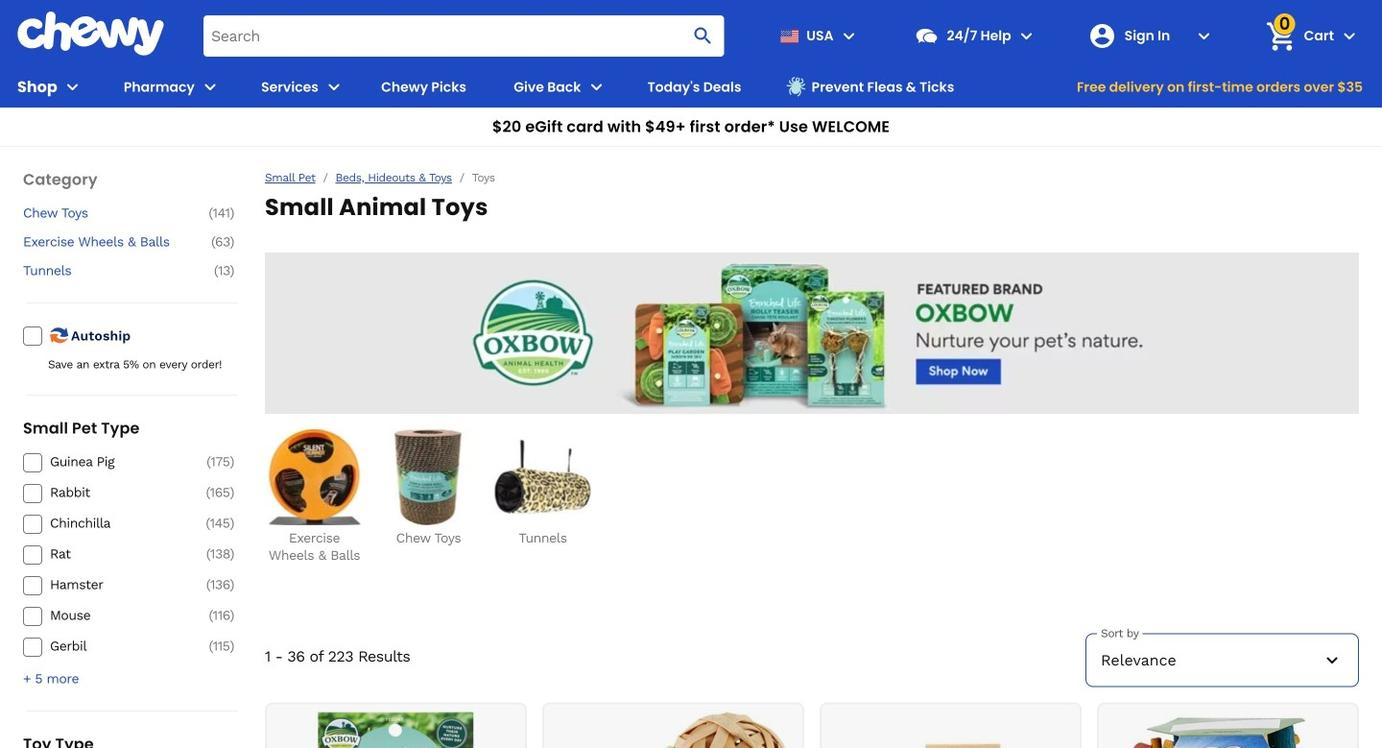 Task type: vqa. For each thing, say whether or not it's contained in the screenshot.
menu icon corresponding to SHOP popup button
no



Task type: locate. For each thing, give the bounding box(es) containing it.
account menu image
[[1193, 24, 1216, 47]]

Product search field
[[204, 15, 725, 56]]

chew toys image
[[381, 429, 477, 525]]

chewy support image
[[915, 23, 940, 48]]

site banner
[[0, 0, 1383, 147]]

submit search image
[[692, 24, 715, 47]]

give back menu image
[[585, 75, 608, 98]]

list
[[265, 429, 1360, 564]]

oxbow. featured brand oxbow. nurture your pet's nature. image
[[265, 253, 1360, 414]]

cart menu image
[[1339, 24, 1362, 47]]



Task type: describe. For each thing, give the bounding box(es) containing it.
help menu image
[[1016, 24, 1039, 47]]

items image
[[1265, 19, 1299, 53]]

menu image
[[61, 75, 84, 98]]

pharmacy menu image
[[199, 75, 222, 98]]

Search text field
[[204, 15, 725, 56]]

oxbow enriched life timothy waffle small animal toy image
[[277, 712, 515, 748]]

exercise wheels & balls image
[[266, 429, 363, 525]]

naturals by rosewood trio of fun balls small pet toy, 3 count image
[[832, 712, 1070, 748]]

menu image
[[323, 75, 346, 98]]

frisco trio balls small pet chew toys image
[[555, 712, 793, 748]]

tunnels image
[[495, 429, 591, 525]]

change region menu image
[[838, 24, 861, 47]]

chewy home image
[[16, 12, 165, 56]]



